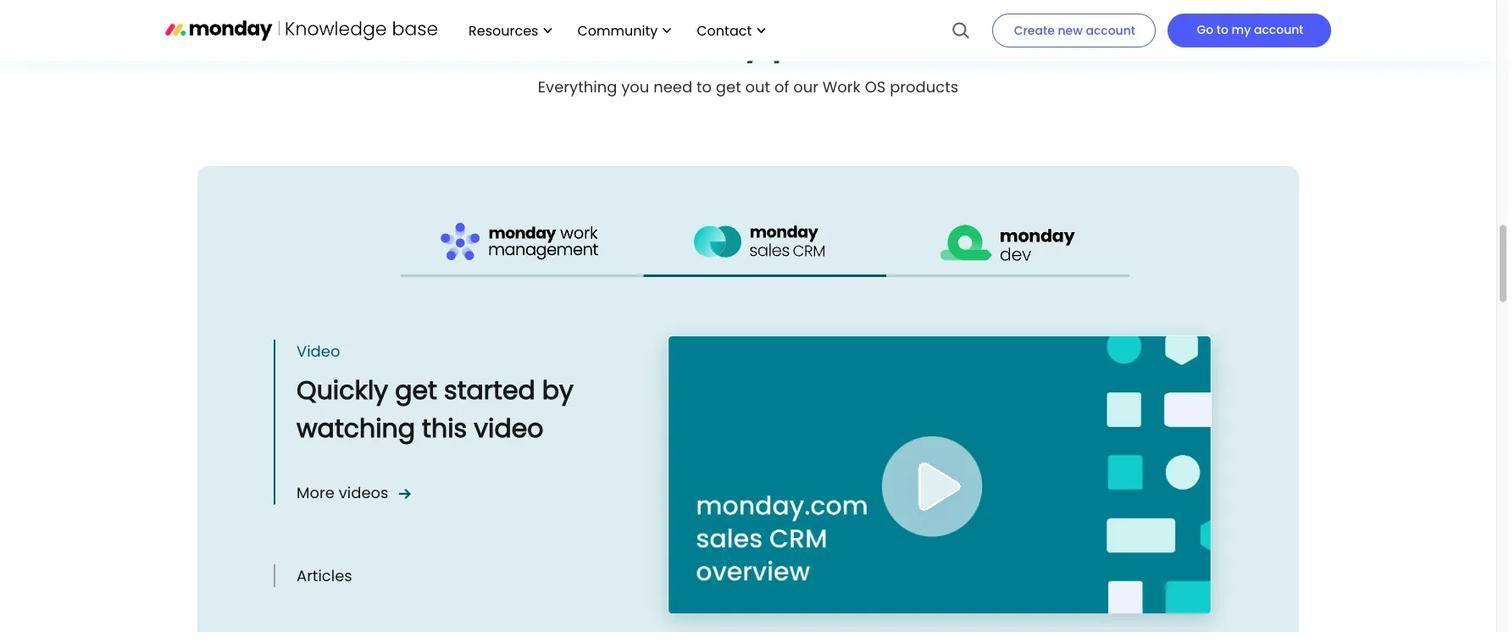 Task type: vqa. For each thing, say whether or not it's contained in the screenshot.
the rightmost are
no



Task type: describe. For each thing, give the bounding box(es) containing it.
browse by product
[[587, 18, 909, 66]]

main element
[[452, 0, 1331, 61]]

quickly get started by watching this video
[[297, 372, 574, 446]]

browse
[[587, 18, 712, 66]]

0 vertical spatial get
[[716, 76, 741, 97]]

to inside main "element"
[[1217, 21, 1229, 38]]

0 horizontal spatial account
[[1086, 22, 1135, 39]]

videos
[[339, 482, 388, 503]]

resources link
[[460, 16, 560, 45]]

os
[[865, 76, 886, 97]]

video
[[297, 340, 340, 362]]

products
[[890, 76, 958, 97]]

watching
[[297, 411, 415, 446]]

create new account link
[[992, 14, 1156, 47]]

new
[[1058, 22, 1083, 39]]

go to my account
[[1197, 21, 1304, 38]]

1 horizontal spatial account
[[1254, 21, 1304, 38]]

our
[[793, 76, 819, 97]]

community
[[577, 21, 658, 40]]

go
[[1197, 21, 1214, 38]]

this
[[422, 411, 467, 446]]

need
[[653, 76, 692, 97]]

product
[[772, 18, 909, 66]]

video
[[474, 411, 544, 446]]

of
[[774, 76, 789, 97]]

more videos
[[297, 482, 388, 503]]

resources
[[469, 21, 538, 40]]

go to my account link
[[1168, 14, 1331, 47]]

contact link
[[688, 16, 774, 45]]



Task type: locate. For each thing, give the bounding box(es) containing it.
list
[[452, 0, 774, 61]]

by up everything you need to get out of our work os products
[[720, 18, 764, 66]]

my
[[1232, 21, 1251, 38]]

account right my
[[1254, 21, 1304, 38]]

monday.com logo image
[[165, 12, 438, 48]]

0 horizontal spatial by
[[542, 372, 574, 408]]

1 horizontal spatial get
[[716, 76, 741, 97]]

to
[[1217, 21, 1229, 38], [697, 76, 712, 97]]

you
[[621, 76, 649, 97]]

more
[[297, 482, 335, 503]]

everything
[[538, 76, 617, 97]]

1 vertical spatial by
[[542, 372, 574, 408]]

create new account
[[1014, 22, 1135, 39]]

get left 'out'
[[716, 76, 741, 97]]

list containing resources
[[452, 0, 774, 61]]

contact
[[697, 21, 752, 40]]

0 horizontal spatial to
[[697, 76, 712, 97]]

to right need
[[697, 76, 712, 97]]

logo monday dev image
[[940, 220, 1076, 265]]

1 horizontal spatial to
[[1217, 21, 1229, 38]]

work
[[823, 76, 861, 97]]

by
[[720, 18, 764, 66], [542, 372, 574, 408]]

by inside quickly get started by watching this video
[[542, 372, 574, 408]]

search logo image
[[951, 0, 970, 61]]

by up video
[[542, 372, 574, 408]]

out
[[745, 76, 770, 97]]

articles
[[297, 565, 352, 586]]

logo monday work image
[[440, 222, 604, 263]]

account
[[1254, 21, 1304, 38], [1086, 22, 1135, 39]]

account right new
[[1086, 22, 1135, 39]]

0 vertical spatial by
[[720, 18, 764, 66]]

quickly
[[297, 372, 388, 408]]

get inside quickly get started by watching this video
[[395, 372, 437, 408]]

0 vertical spatial to
[[1217, 21, 1229, 38]]

create
[[1014, 22, 1055, 39]]

1 vertical spatial get
[[395, 372, 437, 408]]

1 horizontal spatial by
[[720, 18, 764, 66]]

1 vertical spatial to
[[697, 76, 712, 97]]

0 horizontal spatial get
[[395, 372, 437, 408]]

logo monday sales image
[[694, 223, 837, 262]]

to right go
[[1217, 21, 1229, 38]]

get
[[716, 76, 741, 97], [395, 372, 437, 408]]

community link
[[569, 16, 680, 45]]

get up this
[[395, 372, 437, 408]]

started
[[444, 372, 535, 408]]

everything you need to get out of our work os products
[[538, 76, 958, 97]]

more videos link
[[297, 481, 411, 504]]



